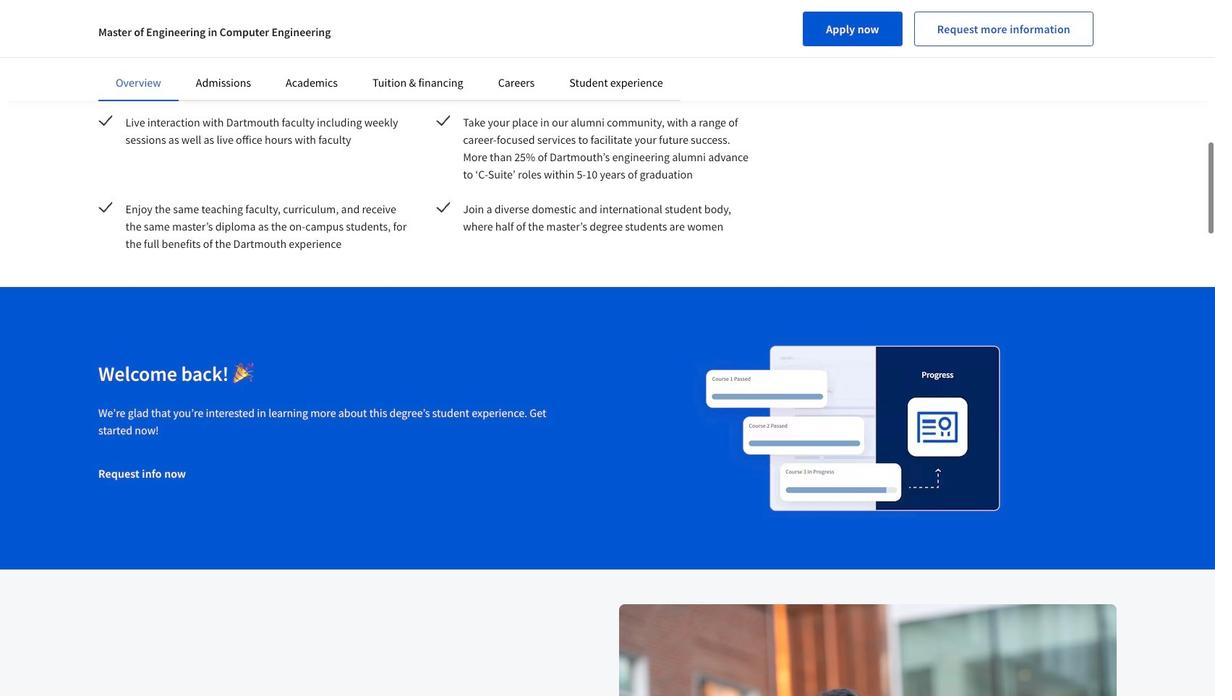 Task type: vqa. For each thing, say whether or not it's contained in the screenshot.
Embedded Module Image
yes



Task type: describe. For each thing, give the bounding box(es) containing it.
embedded module image image
[[669, 322, 1038, 535]]



